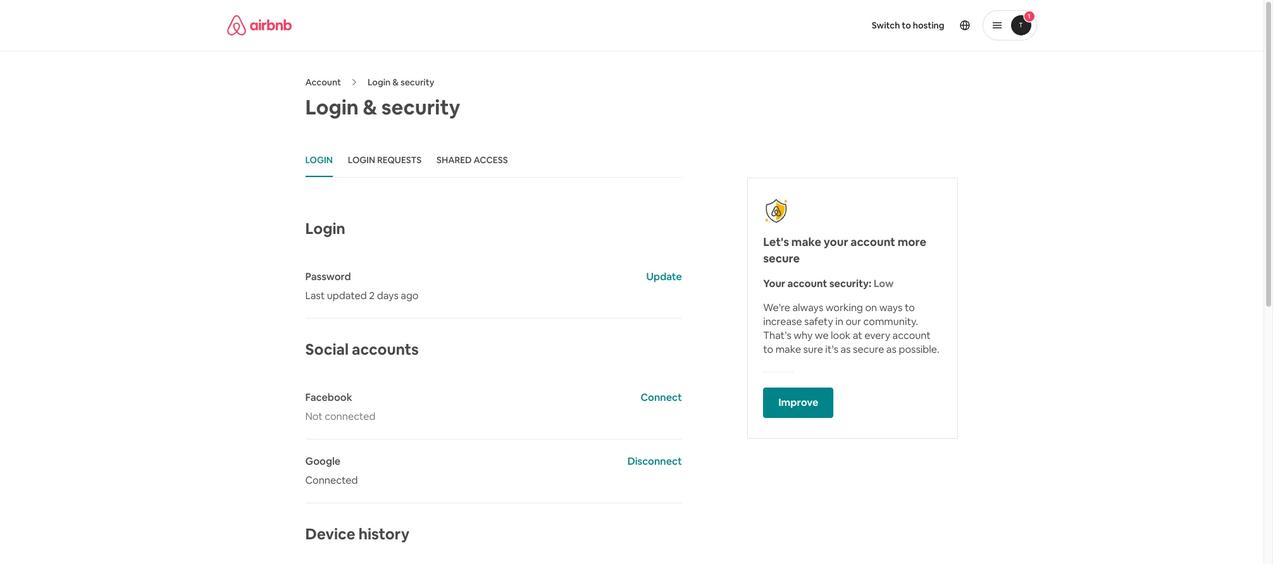 Task type: locate. For each thing, give the bounding box(es) containing it.
0 horizontal spatial as
[[841, 343, 851, 356]]

1 horizontal spatial &
[[393, 77, 399, 88]]

working
[[826, 301, 863, 315]]

login requests button
[[348, 144, 422, 177]]

account right your
[[851, 235, 896, 249]]

1 vertical spatial login & security
[[305, 94, 460, 120]]

to right ways at bottom
[[905, 301, 915, 315]]

&
[[393, 77, 399, 88], [363, 94, 377, 120]]

make left your
[[792, 235, 822, 249]]

sure
[[804, 343, 823, 356]]

to
[[902, 20, 911, 31], [905, 301, 915, 315], [764, 343, 774, 356]]

1 vertical spatial secure
[[853, 343, 885, 356]]

2 as from the left
[[887, 343, 897, 356]]

community.
[[864, 315, 919, 329]]

make inside we're always working on ways to increase safety in our community. that's why we look at every account to make sure it's as secure as possible.
[[776, 343, 801, 356]]

account up 'possible.'
[[893, 329, 931, 342]]

history
[[359, 525, 410, 544]]

connect button
[[641, 391, 682, 405]]

login requests
[[348, 154, 422, 166]]

0 horizontal spatial secure
[[764, 251, 800, 266]]

as right it's
[[841, 343, 851, 356]]

updated
[[327, 289, 367, 303]]

shared
[[437, 154, 472, 166]]

0 vertical spatial to
[[902, 20, 911, 31]]

make down that's in the right bottom of the page
[[776, 343, 801, 356]]

possible.
[[899, 343, 940, 356]]

secure down let's
[[764, 251, 800, 266]]

account inside the let's make your account more secure
[[851, 235, 896, 249]]

social accounts
[[305, 340, 419, 360]]

1 vertical spatial account
[[788, 277, 828, 291]]

2 vertical spatial login
[[305, 219, 345, 239]]

login
[[368, 77, 391, 88], [305, 94, 359, 120], [305, 219, 345, 239]]

secure inside the let's make your account more secure
[[764, 251, 800, 266]]

shared access
[[437, 154, 508, 166]]

our
[[846, 315, 862, 329]]

to right switch
[[902, 20, 911, 31]]

it's
[[826, 343, 839, 356]]

2 vertical spatial account
[[893, 329, 931, 342]]

login
[[305, 154, 333, 166], [348, 154, 375, 166]]

ago
[[401, 289, 419, 303]]

login right account
[[368, 77, 391, 88]]

0 horizontal spatial login
[[305, 154, 333, 166]]

make
[[792, 235, 822, 249], [776, 343, 801, 356]]

not connected
[[305, 410, 376, 424]]

account
[[305, 77, 341, 88]]

secure down every
[[853, 343, 885, 356]]

security
[[401, 77, 434, 88], [382, 94, 460, 120]]

let's make your account more secure
[[764, 235, 927, 266]]

days
[[377, 289, 399, 303]]

login & security
[[368, 77, 434, 88], [305, 94, 460, 120]]

login up password
[[305, 219, 345, 239]]

1 vertical spatial &
[[363, 94, 377, 120]]

on
[[866, 301, 878, 315]]

tab list containing login
[[305, 144, 682, 178]]

as down every
[[887, 343, 897, 356]]

hosting
[[913, 20, 945, 31]]

1 login from the left
[[305, 154, 333, 166]]

secure
[[764, 251, 800, 266], [853, 343, 885, 356]]

account up always
[[788, 277, 828, 291]]

access
[[474, 154, 508, 166]]

tab list
[[305, 144, 682, 178]]

ways
[[880, 301, 903, 315]]

0 vertical spatial security
[[401, 77, 434, 88]]

accounts
[[352, 340, 419, 360]]

as
[[841, 343, 851, 356], [887, 343, 897, 356]]

device history
[[305, 525, 410, 544]]

switch
[[872, 20, 900, 31]]

improve button
[[764, 388, 834, 418]]

account inside we're always working on ways to increase safety in our community. that's why we look at every account to make sure it's as secure as possible.
[[893, 329, 931, 342]]

0 vertical spatial make
[[792, 235, 822, 249]]

1 horizontal spatial as
[[887, 343, 897, 356]]

google
[[305, 455, 341, 468]]

login inside button
[[348, 154, 375, 166]]

to down that's in the right bottom of the page
[[764, 343, 774, 356]]

1 horizontal spatial secure
[[853, 343, 885, 356]]

2 login from the left
[[348, 154, 375, 166]]

password
[[305, 270, 351, 284]]

connected
[[325, 410, 376, 424]]

0 vertical spatial account
[[851, 235, 896, 249]]

update button
[[647, 270, 682, 284]]

let's
[[764, 235, 789, 249]]

1 horizontal spatial login
[[348, 154, 375, 166]]

0 vertical spatial secure
[[764, 251, 800, 266]]

login button
[[305, 144, 333, 177]]

every
[[865, 329, 891, 342]]

2 vertical spatial to
[[764, 343, 774, 356]]

login down account link
[[305, 94, 359, 120]]

make inside the let's make your account more secure
[[792, 235, 822, 249]]

why
[[794, 329, 813, 342]]

safety
[[805, 315, 834, 329]]

not
[[305, 410, 323, 424]]

always
[[793, 301, 824, 315]]

account
[[851, 235, 896, 249], [788, 277, 828, 291], [893, 329, 931, 342]]

1 vertical spatial make
[[776, 343, 801, 356]]

we
[[815, 329, 829, 342]]

disconnect
[[628, 455, 682, 468]]

to inside profile element
[[902, 20, 911, 31]]

2
[[369, 289, 375, 303]]



Task type: vqa. For each thing, say whether or not it's contained in the screenshot.
More
yes



Task type: describe. For each thing, give the bounding box(es) containing it.
we're always working on ways to increase safety in our community. that's why we look at every account to make sure it's as secure as possible.
[[764, 301, 940, 356]]

connect
[[641, 391, 682, 405]]

update
[[647, 270, 682, 284]]

we're
[[764, 301, 791, 315]]

more
[[898, 235, 927, 249]]

account link
[[305, 77, 341, 88]]

0 vertical spatial login
[[368, 77, 391, 88]]

increase
[[764, 315, 802, 329]]

your
[[824, 235, 849, 249]]

1 vertical spatial to
[[905, 301, 915, 315]]

social
[[305, 340, 349, 360]]

in
[[836, 315, 844, 329]]

0 horizontal spatial &
[[363, 94, 377, 120]]

at
[[853, 329, 863, 342]]

switch to hosting link
[[865, 12, 952, 39]]

security:
[[830, 277, 872, 291]]

improve
[[779, 396, 819, 410]]

1 as from the left
[[841, 343, 851, 356]]

your account security: low
[[764, 277, 894, 291]]

1 vertical spatial security
[[382, 94, 460, 120]]

your
[[764, 277, 786, 291]]

0 vertical spatial &
[[393, 77, 399, 88]]

shared access button
[[437, 144, 508, 177]]

password last updated 2 days ago
[[305, 270, 419, 303]]

connected
[[305, 474, 358, 487]]

1 vertical spatial login
[[305, 94, 359, 120]]

disconnect button
[[628, 455, 682, 469]]

login for login requests
[[348, 154, 375, 166]]

1 button
[[983, 10, 1037, 41]]

0 vertical spatial login & security
[[368, 77, 434, 88]]

low
[[874, 277, 894, 291]]

profile element
[[647, 0, 1037, 51]]

secure inside we're always working on ways to increase safety in our community. that's why we look at every account to make sure it's as secure as possible.
[[853, 343, 885, 356]]

login for login
[[305, 154, 333, 166]]

that's
[[764, 329, 792, 342]]

1
[[1028, 12, 1031, 20]]

requests
[[377, 154, 422, 166]]

last
[[305, 289, 325, 303]]

device
[[305, 525, 356, 544]]

switch to hosting
[[872, 20, 945, 31]]

look
[[831, 329, 851, 342]]

facebook
[[305, 391, 352, 405]]



